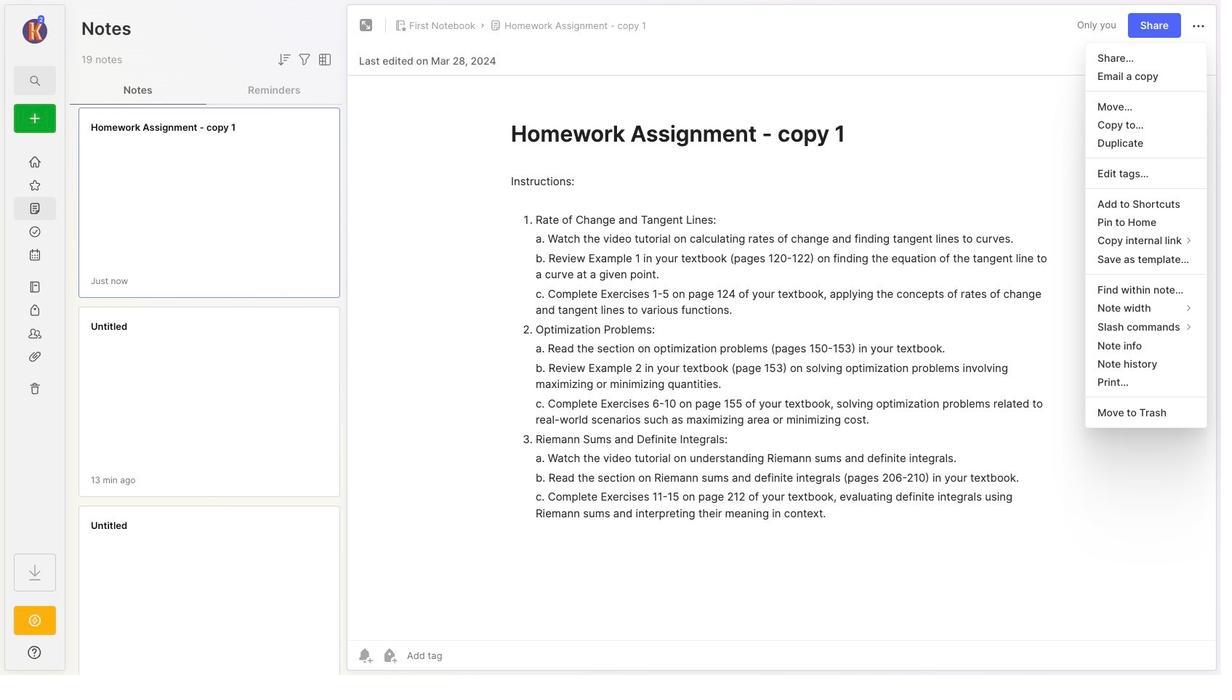 Task type: describe. For each thing, give the bounding box(es) containing it.
click to expand image
[[64, 649, 75, 666]]

Copy internal link field
[[1086, 231, 1207, 250]]

Note Editor text field
[[348, 75, 1217, 641]]

more actions image
[[1190, 17, 1208, 35]]

home image
[[28, 155, 42, 169]]

Note width field
[[1086, 299, 1207, 318]]

tree inside main element
[[5, 142, 65, 541]]

Sort options field
[[276, 51, 293, 68]]

expand note image
[[358, 17, 375, 34]]

add tag image
[[381, 647, 399, 665]]

main element
[[0, 0, 70, 676]]

Account field
[[5, 14, 65, 46]]

Slash commands field
[[1086, 318, 1207, 337]]



Task type: locate. For each thing, give the bounding box(es) containing it.
note window element
[[347, 4, 1217, 675]]

Add filters field
[[296, 51, 313, 68]]

More actions field
[[1190, 16, 1208, 35]]

Add tag field
[[406, 649, 516, 663]]

dropdown list menu
[[1086, 49, 1207, 422]]

add filters image
[[296, 51, 313, 68]]

tree
[[5, 142, 65, 541]]

WHAT'S NEW field
[[5, 641, 65, 665]]

edit search image
[[26, 72, 44, 89]]

upgrade image
[[26, 612, 44, 630]]

add a reminder image
[[356, 647, 374, 665]]

View options field
[[313, 51, 334, 68]]

tab list
[[70, 76, 343, 105]]



Task type: vqa. For each thing, say whether or not it's contained in the screenshot.
Journey's Now
no



